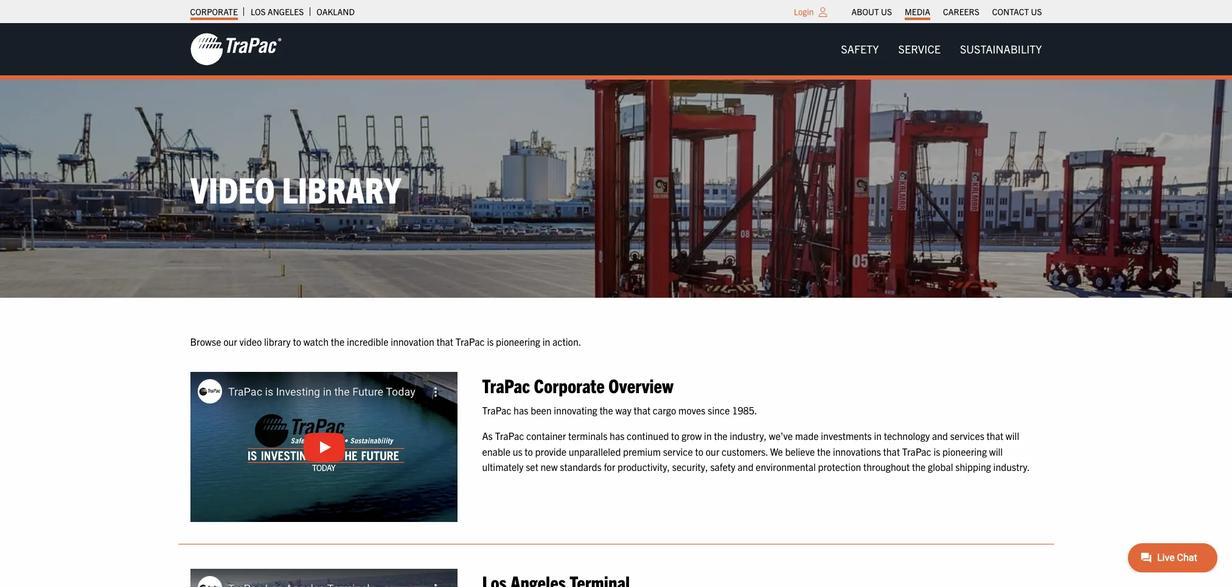 Task type: describe. For each thing, give the bounding box(es) containing it.
the left the global
[[912, 461, 926, 474]]

environmental
[[756, 461, 816, 474]]

innovating
[[554, 405, 598, 417]]

safety
[[711, 461, 736, 474]]

safety link
[[832, 37, 889, 62]]

los
[[251, 6, 266, 17]]

that right the services
[[987, 430, 1004, 442]]

the right watch
[[331, 336, 345, 348]]

to up the service
[[671, 430, 680, 442]]

moves
[[679, 405, 706, 417]]

enable
[[482, 446, 511, 458]]

menu bar containing about us
[[845, 3, 1049, 20]]

oakland
[[317, 6, 355, 17]]

industry,
[[730, 430, 767, 442]]

we've
[[769, 430, 793, 442]]

pioneering inside as trapac container terminals has continued to grow in the industry, we've made investments in technology and services that will enable us to provide unparalleled premium service to our customers. we believe the innovations that trapac is pioneering will ultimately set new standards for productivity, security, safety and environmental protection throughout the global shipping industry.
[[943, 446, 987, 458]]

unparalleled
[[569, 446, 621, 458]]

productivity,
[[618, 461, 670, 474]]

customers.
[[722, 446, 768, 458]]

as trapac container terminals has continued to grow in the industry, we've made investments in technology and services that will enable us to provide unparalleled premium service to our customers. we believe the innovations that trapac is pioneering will ultimately set new standards for productivity, security, safety and environmental protection throughout the global shipping industry.
[[482, 430, 1030, 474]]

to down grow
[[695, 446, 704, 458]]

the up protection
[[817, 446, 831, 458]]

0 vertical spatial is
[[487, 336, 494, 348]]

careers
[[943, 6, 980, 17]]

the down since
[[714, 430, 728, 442]]

login
[[794, 6, 814, 17]]

ultimately
[[482, 461, 524, 474]]

has inside as trapac container terminals has continued to grow in the industry, we've made investments in technology and services that will enable us to provide unparalleled premium service to our customers. we believe the innovations that trapac is pioneering will ultimately set new standards for productivity, security, safety and environmental protection throughout the global shipping industry.
[[610, 430, 625, 442]]

made
[[795, 430, 819, 442]]

sustainability link
[[951, 37, 1052, 62]]

set
[[526, 461, 539, 474]]

0 horizontal spatial pioneering
[[496, 336, 541, 348]]

library
[[282, 167, 401, 211]]

contact us
[[993, 6, 1042, 17]]

container
[[527, 430, 566, 442]]

for
[[604, 461, 616, 474]]

trapac corporate overview
[[482, 374, 674, 397]]

watch
[[304, 336, 329, 348]]

about us link
[[852, 3, 892, 20]]

los angeles link
[[251, 3, 304, 20]]

we
[[770, 446, 783, 458]]

that right innovation
[[437, 336, 454, 348]]

corporate link
[[190, 3, 238, 20]]

industry.
[[994, 461, 1030, 474]]

been
[[531, 405, 552, 417]]

0 vertical spatial and
[[932, 430, 948, 442]]

technology
[[884, 430, 930, 442]]

video library
[[190, 167, 401, 211]]

security,
[[672, 461, 708, 474]]

0 horizontal spatial corporate
[[190, 6, 238, 17]]

standards
[[560, 461, 602, 474]]

us for about us
[[881, 6, 892, 17]]

1 vertical spatial and
[[738, 461, 754, 474]]

that right way
[[634, 405, 651, 417]]

overview
[[609, 374, 674, 397]]

about us
[[852, 6, 892, 17]]

the left way
[[600, 405, 613, 417]]

services
[[951, 430, 985, 442]]

us
[[513, 446, 523, 458]]

trapac has been innovating the way that cargo moves since 1985.
[[482, 405, 757, 417]]

is inside as trapac container terminals has continued to grow in the industry, we've made investments in technology and services that will enable us to provide unparalleled premium service to our customers. we believe the innovations that trapac is pioneering will ultimately set new standards for productivity, security, safety and environmental protection throughout the global shipping industry.
[[934, 446, 941, 458]]

trapac corporate overview main content
[[178, 335, 1055, 588]]

premium
[[623, 446, 661, 458]]

about
[[852, 6, 879, 17]]

video
[[190, 167, 275, 211]]

as
[[482, 430, 493, 442]]



Task type: vqa. For each thing, say whether or not it's contained in the screenshot.
left 'Corporate'
yes



Task type: locate. For each thing, give the bounding box(es) containing it.
throughout
[[864, 461, 910, 474]]

action.
[[553, 336, 581, 348]]

browse our video library to watch the incredible innovation that trapac is pioneering in action.
[[190, 336, 581, 348]]

us for contact us
[[1031, 6, 1042, 17]]

innovation
[[391, 336, 434, 348]]

to
[[293, 336, 301, 348], [671, 430, 680, 442], [525, 446, 533, 458], [695, 446, 704, 458]]

0 vertical spatial pioneering
[[496, 336, 541, 348]]

pioneering left "action."
[[496, 336, 541, 348]]

1 us from the left
[[881, 6, 892, 17]]

since
[[708, 405, 730, 417]]

terminals
[[569, 430, 608, 442]]

corporate up the 'innovating'
[[534, 374, 605, 397]]

corporate image
[[190, 32, 282, 66]]

media link
[[905, 3, 931, 20]]

shipping
[[956, 461, 991, 474]]

has
[[514, 405, 529, 417], [610, 430, 625, 442]]

cargo
[[653, 405, 676, 417]]

us right the about
[[881, 6, 892, 17]]

2 us from the left
[[1031, 6, 1042, 17]]

investments
[[821, 430, 872, 442]]

in
[[543, 336, 550, 348], [704, 430, 712, 442], [874, 430, 882, 442]]

1 horizontal spatial our
[[706, 446, 720, 458]]

in left "action."
[[543, 336, 550, 348]]

in up innovations
[[874, 430, 882, 442]]

video
[[240, 336, 262, 348]]

1 vertical spatial corporate
[[534, 374, 605, 397]]

new
[[541, 461, 558, 474]]

1 horizontal spatial in
[[704, 430, 712, 442]]

us
[[881, 6, 892, 17], [1031, 6, 1042, 17]]

to right us
[[525, 446, 533, 458]]

1 horizontal spatial us
[[1031, 6, 1042, 17]]

careers link
[[943, 3, 980, 20]]

0 horizontal spatial our
[[223, 336, 237, 348]]

to left watch
[[293, 336, 301, 348]]

1 vertical spatial menu bar
[[832, 37, 1052, 62]]

service link
[[889, 37, 951, 62]]

1 vertical spatial our
[[706, 446, 720, 458]]

corporate
[[190, 6, 238, 17], [534, 374, 605, 397]]

menu bar up service
[[845, 3, 1049, 20]]

that up throughout
[[884, 446, 900, 458]]

0 horizontal spatial has
[[514, 405, 529, 417]]

has left been at left
[[514, 405, 529, 417]]

safety
[[841, 42, 879, 56]]

media
[[905, 6, 931, 17]]

1 horizontal spatial and
[[932, 430, 948, 442]]

contact us link
[[993, 3, 1042, 20]]

provide
[[535, 446, 567, 458]]

0 horizontal spatial in
[[543, 336, 550, 348]]

1 horizontal spatial has
[[610, 430, 625, 442]]

us inside "link"
[[881, 6, 892, 17]]

continued
[[627, 430, 669, 442]]

0 vertical spatial menu bar
[[845, 3, 1049, 20]]

that
[[437, 336, 454, 348], [634, 405, 651, 417], [987, 430, 1004, 442], [884, 446, 900, 458]]

0 vertical spatial corporate
[[190, 6, 238, 17]]

1 vertical spatial is
[[934, 446, 941, 458]]

1 vertical spatial has
[[610, 430, 625, 442]]

protection
[[818, 461, 861, 474]]

our left video
[[223, 336, 237, 348]]

way
[[616, 405, 632, 417]]

and down customers.
[[738, 461, 754, 474]]

us right contact
[[1031, 6, 1042, 17]]

innovations
[[833, 446, 881, 458]]

our
[[223, 336, 237, 348], [706, 446, 720, 458]]

0 vertical spatial has
[[514, 405, 529, 417]]

will
[[1006, 430, 1020, 442], [990, 446, 1003, 458]]

pioneering
[[496, 336, 541, 348], [943, 446, 987, 458]]

menu bar
[[845, 3, 1049, 20], [832, 37, 1052, 62]]

contact
[[993, 6, 1029, 17]]

1 horizontal spatial corporate
[[534, 374, 605, 397]]

light image
[[819, 7, 828, 17]]

0 horizontal spatial will
[[990, 446, 1003, 458]]

trapac
[[456, 336, 485, 348], [482, 374, 530, 397], [482, 405, 512, 417], [495, 430, 524, 442], [903, 446, 932, 458]]

0 horizontal spatial is
[[487, 336, 494, 348]]

2 horizontal spatial in
[[874, 430, 882, 442]]

0 horizontal spatial and
[[738, 461, 754, 474]]

the
[[331, 336, 345, 348], [600, 405, 613, 417], [714, 430, 728, 442], [817, 446, 831, 458], [912, 461, 926, 474]]

corporate up corporate image
[[190, 6, 238, 17]]

los angeles
[[251, 6, 304, 17]]

in right grow
[[704, 430, 712, 442]]

has down trapac has been innovating the way that cargo moves since 1985.
[[610, 430, 625, 442]]

our up "safety"
[[706, 446, 720, 458]]

1 horizontal spatial pioneering
[[943, 446, 987, 458]]

grow
[[682, 430, 702, 442]]

corporate inside "main content"
[[534, 374, 605, 397]]

library
[[264, 336, 291, 348]]

believe
[[785, 446, 815, 458]]

login link
[[794, 6, 814, 17]]

1 horizontal spatial will
[[1006, 430, 1020, 442]]

1 vertical spatial will
[[990, 446, 1003, 458]]

service
[[899, 42, 941, 56]]

0 horizontal spatial us
[[881, 6, 892, 17]]

sustainability
[[960, 42, 1042, 56]]

and
[[932, 430, 948, 442], [738, 461, 754, 474]]

browse
[[190, 336, 221, 348]]

1 horizontal spatial is
[[934, 446, 941, 458]]

global
[[928, 461, 953, 474]]

0 vertical spatial our
[[223, 336, 237, 348]]

oakland link
[[317, 3, 355, 20]]

our inside as trapac container terminals has continued to grow in the industry, we've made investments in technology and services that will enable us to provide unparalleled premium service to our customers. we believe the innovations that trapac is pioneering will ultimately set new standards for productivity, security, safety and environmental protection throughout the global shipping industry.
[[706, 446, 720, 458]]

service
[[663, 446, 693, 458]]

1985.
[[732, 405, 757, 417]]

incredible
[[347, 336, 389, 348]]

angeles
[[268, 6, 304, 17]]

0 vertical spatial will
[[1006, 430, 1020, 442]]

menu bar containing safety
[[832, 37, 1052, 62]]

menu bar down careers
[[832, 37, 1052, 62]]

1 vertical spatial pioneering
[[943, 446, 987, 458]]

and left the services
[[932, 430, 948, 442]]

is
[[487, 336, 494, 348], [934, 446, 941, 458]]

pioneering down the services
[[943, 446, 987, 458]]



